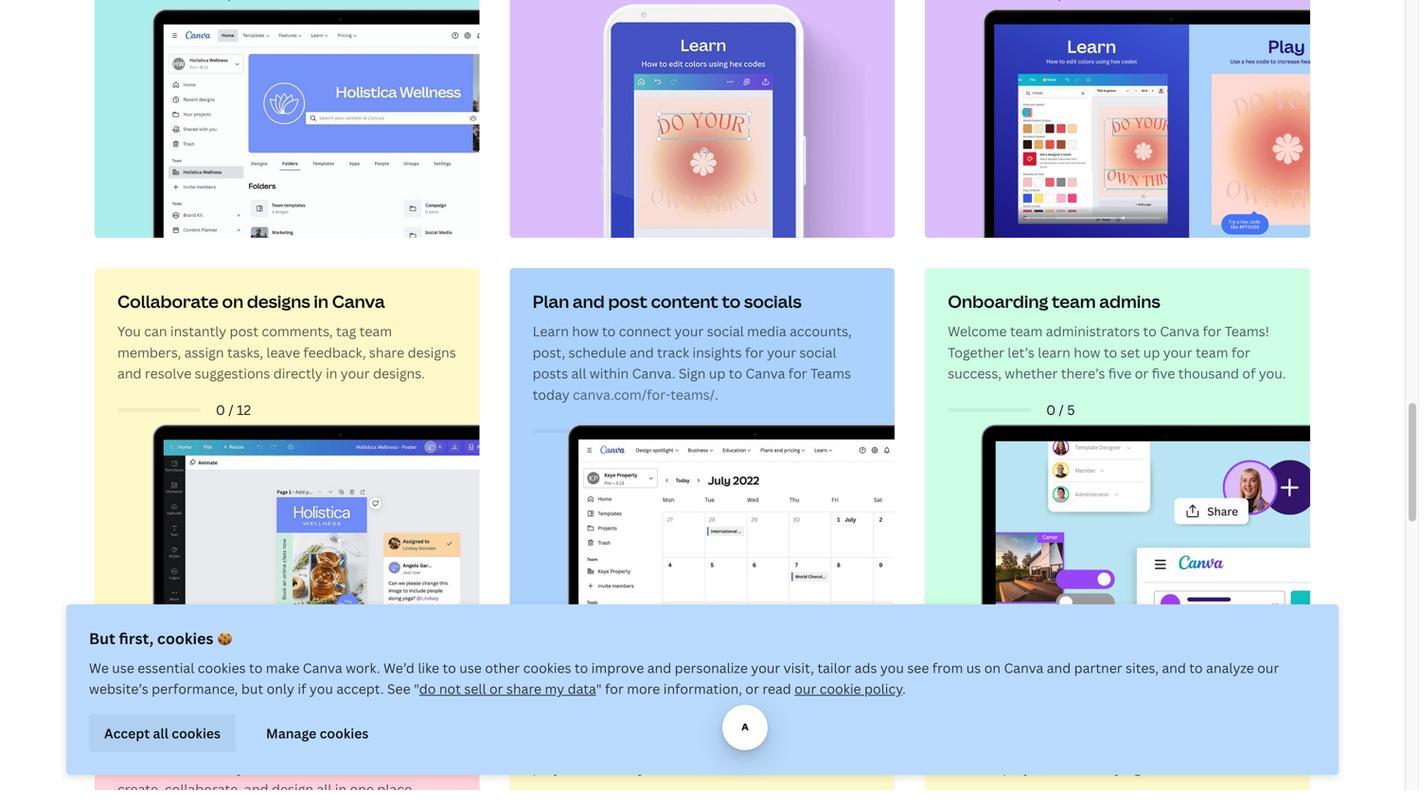 Task type: locate. For each thing, give the bounding box(es) containing it.
five left thousand
[[1153, 364, 1176, 382]]

designs.
[[373, 364, 425, 382]]

amazing up study
[[579, 737, 631, 755]]

0 horizontal spatial or
[[490, 680, 503, 698]]

teams
[[811, 364, 852, 382], [334, 759, 375, 777]]

0 horizontal spatial you
[[310, 680, 333, 698]]

visit,
[[784, 659, 815, 677]]

1 horizontal spatial post
[[609, 290, 648, 313]]

create up project
[[533, 737, 576, 755]]

on inside collaborate on designs in canva you can instantly post comments, tag team members, assign tasks, leave feedback, share designs and resolve suggestions directly in your designs.
[[222, 290, 244, 313]]

your inside onboarding team members welcome team members to canva for teams. learn how to best utilize your canva for teams account to create, collaborate, and design all in one place.
[[237, 759, 266, 777]]

0 horizontal spatial share
[[369, 343, 405, 361]]

0 vertical spatial .
[[715, 386, 719, 404]]

0 horizontal spatial up
[[709, 364, 726, 382]]

onboarding inside onboarding team members welcome team members to canva for teams. learn how to best utilize your canva for teams account to create, collaborate, and design all in one place.
[[117, 705, 218, 729]]

accept
[[104, 724, 150, 742]]

cookies down accept.
[[320, 724, 369, 742]]

all right accept
[[153, 724, 169, 742]]

our right analyze
[[1258, 659, 1280, 677]]

on inside we use essential cookies to make canva work. we'd like to use other cookies to improve and personalize your visit, tailor ads you see from us on canva and partner sites, and to analyze our website's performance, but only if you accept. see "
[[985, 659, 1001, 677]]

all down 'schedule'
[[572, 364, 587, 382]]

other
[[485, 659, 520, 677]]

tailor
[[818, 659, 852, 677]]

team up thousand
[[1196, 343, 1229, 361]]

and down connect
[[630, 343, 654, 361]]

use up website's
[[112, 659, 134, 677]]

2 vertical spatial how
[[117, 759, 144, 777]]

1 vertical spatial post
[[230, 322, 259, 340]]

0 vertical spatial on
[[222, 290, 244, 313]]

0 vertical spatial welcome
[[948, 322, 1007, 340]]

/ left 12
[[228, 401, 234, 419]]

1 horizontal spatial .
[[903, 680, 906, 698]]

1 vertical spatial up
[[709, 364, 726, 382]]

0 horizontal spatial welcome
[[117, 737, 176, 755]]

and inside collaborate on designs in canva you can instantly post comments, tag team members, assign tasks, leave feedback, share designs and resolve suggestions directly in your designs.
[[117, 364, 142, 382]]

tag
[[336, 322, 356, 340]]

2 minutes from the left
[[1116, 737, 1168, 755]]

1 vertical spatial welcome
[[117, 737, 176, 755]]

1 amazing from the left
[[579, 737, 631, 755]]

insights
[[693, 343, 742, 361]]

1 horizontal spatial five
[[1153, 364, 1176, 382]]

place.
[[377, 780, 415, 790]]

1 create from the left
[[533, 737, 576, 755]]

track
[[657, 343, 690, 361]]

0 horizontal spatial /
[[228, 401, 234, 419]]

members up utilize
[[216, 737, 276, 755]]

instantly
[[170, 322, 227, 340]]

1 horizontal spatial use
[[460, 659, 482, 677]]

1 use from the left
[[112, 659, 134, 677]]

0 horizontal spatial social
[[707, 322, 744, 340]]

1 horizontal spatial create
[[948, 737, 991, 755]]

1 " from the left
[[414, 680, 419, 698]]

cookies up essential
[[157, 628, 214, 648]]

comments,
[[262, 322, 333, 340]]

1 horizontal spatial you
[[881, 659, 905, 677]]

cookies down 🍪
[[198, 659, 246, 677]]

how up create,
[[117, 759, 144, 777]]

team down 'but'
[[221, 705, 266, 729]]

or inside onboarding team admins welcome team administrators to canva for teams! together let's learn how to set up your team for success, whether there's five or five thousand of you.
[[1136, 364, 1149, 382]]

1 vertical spatial on
[[985, 659, 1001, 677]]

welcome inside onboarding team admins welcome team administrators to canva for teams! together let's learn how to set up your team for success, whether there's five or five thousand of you.
[[948, 322, 1007, 340]]

learn and play mobile image
[[516, 4, 895, 238]]

2 horizontal spatial 0
[[1047, 401, 1056, 419]]

5
[[1068, 401, 1076, 419]]

members,
[[117, 343, 181, 361]]

team up the best
[[180, 737, 212, 755]]

0 vertical spatial share
[[369, 343, 405, 361]]

learn up post,
[[533, 322, 569, 340]]

designs up designs.
[[408, 343, 456, 361]]

0 vertical spatial learn
[[533, 322, 569, 340]]

how
[[572, 322, 599, 340], [1074, 343, 1101, 361], [117, 759, 144, 777]]

read
[[763, 680, 792, 698]]

0 horizontal spatial post
[[230, 322, 259, 340]]

team right tag
[[360, 322, 392, 340]]

manage cookies
[[266, 724, 369, 742]]

amazing inside create amazing designs in minutes for all your project and study needs.
[[579, 737, 631, 755]]

welcome up together
[[948, 322, 1007, 340]]

canva inside learn how to connect your social media accounts, post, schedule and track insights for your social posts all within canva. sign up to canva for teams today
[[746, 364, 786, 382]]

canva.com/for-teams/ .
[[573, 386, 719, 404]]

1 horizontal spatial needs.
[[1145, 759, 1187, 777]]

1 horizontal spatial up
[[1144, 343, 1161, 361]]

onboarding up together
[[948, 290, 1049, 313]]

minutes inside create amazing designs in minutes for all your project and study needs.
[[701, 737, 753, 755]]

how inside learn how to connect your social media accounts, post, schedule and track insights for your social posts all within canva. sign up to canva for teams today
[[572, 322, 599, 340]]

posts
[[533, 364, 568, 382]]

and inside create amazing designs in minutes for all your creative projects and studying needs.
[[1059, 759, 1084, 777]]

2 horizontal spatial or
[[1136, 364, 1149, 382]]

and right sites,
[[1163, 659, 1187, 677]]

2 needs. from the left
[[1145, 759, 1187, 777]]

0 left 5
[[1047, 401, 1056, 419]]

up right set
[[1144, 343, 1161, 361]]

post inside collaborate on designs in canva you can instantly post comments, tag team members, assign tasks, leave feedback, share designs and resolve suggestions directly in your designs.
[[230, 322, 259, 340]]

leave
[[267, 343, 300, 361]]

0 horizontal spatial five
[[1109, 364, 1132, 382]]

/ left 9
[[644, 422, 649, 440]]

2 amazing from the left
[[994, 737, 1047, 755]]

minutes up studying
[[1116, 737, 1168, 755]]

for
[[1203, 322, 1222, 340], [745, 343, 764, 361], [1232, 343, 1251, 361], [789, 364, 808, 382], [605, 680, 624, 698], [339, 737, 358, 755], [756, 737, 775, 755], [1171, 737, 1190, 755], [312, 759, 331, 777]]

in down information,
[[686, 737, 698, 755]]

five down set
[[1109, 364, 1132, 382]]

or down set
[[1136, 364, 1149, 382]]

1 horizontal spatial how
[[572, 322, 599, 340]]

best
[[164, 759, 192, 777]]

1 horizontal spatial minutes
[[1116, 737, 1168, 755]]

utilize
[[196, 759, 234, 777]]

and inside learn how to connect your social media accounts, post, schedule and track insights for your social posts all within canva. sign up to canva for teams today
[[630, 343, 654, 361]]

onboarding down performance,
[[117, 705, 218, 729]]

on
[[222, 290, 244, 313], [985, 659, 1001, 677]]

your up track
[[675, 322, 704, 340]]

0 horizontal spatial how
[[117, 759, 144, 777]]

teams!
[[1226, 322, 1270, 340]]

and left design
[[244, 780, 269, 790]]

designs up studying
[[1050, 737, 1098, 755]]

you
[[117, 322, 141, 340]]

1 horizontal spatial 0
[[631, 422, 641, 440]]

minutes
[[701, 737, 753, 755], [1116, 737, 1168, 755]]

1 vertical spatial you
[[310, 680, 333, 698]]

1 horizontal spatial share
[[507, 680, 542, 698]]

0 horizontal spatial minutes
[[701, 737, 753, 755]]

on right us
[[985, 659, 1001, 677]]

create up creative at bottom right
[[948, 737, 991, 755]]

there's
[[1062, 364, 1106, 382]]

work.
[[346, 659, 380, 677]]

teams inside onboarding team members welcome team members to canva for teams. learn how to best utilize your canva for teams account to create, collaborate, and design all in one place.
[[334, 759, 375, 777]]

needs.
[[649, 759, 691, 777], [1145, 759, 1187, 777]]

0 vertical spatial teams
[[811, 364, 852, 382]]

1 vertical spatial share
[[507, 680, 542, 698]]

/ left 5
[[1059, 401, 1065, 419]]

your up thousand
[[1164, 343, 1193, 361]]

our
[[1258, 659, 1280, 677], [795, 680, 817, 698]]

all down analyze
[[1193, 737, 1208, 755]]

and right the projects
[[1059, 759, 1084, 777]]

social down the accounts,
[[800, 343, 837, 361]]

five
[[1109, 364, 1132, 382], [1153, 364, 1176, 382]]

0 horizontal spatial onboarding
[[117, 705, 218, 729]]

1 vertical spatial learn
[[408, 737, 444, 755]]

social up insights
[[707, 322, 744, 340]]

your down the 'feedback,'
[[341, 364, 370, 382]]

welcome
[[948, 322, 1007, 340], [117, 737, 176, 755]]

teams down the accounts,
[[811, 364, 852, 382]]

designs inside create amazing designs in minutes for all your creative projects and studying needs.
[[1050, 737, 1098, 755]]

share down other
[[507, 680, 542, 698]]

2 use from the left
[[460, 659, 482, 677]]

1 five from the left
[[1109, 364, 1132, 382]]

and up do not sell or share my data " for more information, or read our cookie policy .
[[648, 659, 672, 677]]

0 vertical spatial our
[[1258, 659, 1280, 677]]

teams up one
[[334, 759, 375, 777]]

1 vertical spatial teams
[[334, 759, 375, 777]]

in left one
[[335, 780, 347, 790]]

1 vertical spatial onboarding
[[117, 705, 218, 729]]

your inside we use essential cookies to make canva work. we'd like to use other cookies to improve and personalize your visit, tailor ads you see from us on canva and partner sites, and to analyze our website's performance, but only if you accept. see "
[[752, 659, 781, 677]]

0 horizontal spatial create
[[533, 737, 576, 755]]

connect
[[619, 322, 672, 340]]

to
[[722, 290, 741, 313], [602, 322, 616, 340], [1144, 322, 1157, 340], [1104, 343, 1118, 361], [729, 364, 743, 382], [249, 659, 263, 677], [443, 659, 456, 677], [575, 659, 588, 677], [1190, 659, 1204, 677], [279, 737, 293, 755], [147, 759, 161, 777], [434, 759, 447, 777]]

all inside create amazing designs in minutes for all your creative projects and studying needs.
[[1193, 737, 1208, 755]]

canva.com/for-teams/ link
[[573, 386, 715, 404]]

amazing up the projects
[[994, 737, 1047, 755]]

collaborate on designs in canva image
[[101, 274, 480, 653]]

and
[[573, 290, 605, 313], [630, 343, 654, 361], [117, 364, 142, 382], [648, 659, 672, 677], [1047, 659, 1072, 677], [1163, 659, 1187, 677], [582, 759, 607, 777], [1059, 759, 1084, 777], [244, 780, 269, 790]]

" down 'improve'
[[596, 680, 602, 698]]

0 vertical spatial how
[[572, 322, 599, 340]]

together
[[948, 343, 1005, 361]]

0 horizontal spatial 0
[[216, 401, 225, 419]]

up down insights
[[709, 364, 726, 382]]

accept all cookies button
[[89, 714, 236, 752]]

how up there's
[[1074, 343, 1101, 361]]

learn inside onboarding team members welcome team members to canva for teams. learn how to best utilize your canva for teams account to create, collaborate, and design all in one place.
[[408, 737, 444, 755]]

on up instantly
[[222, 290, 244, 313]]

0 horizontal spatial "
[[414, 680, 419, 698]]

you up policy
[[881, 659, 905, 677]]

share up designs.
[[369, 343, 405, 361]]

your right utilize
[[237, 759, 266, 777]]

and left study
[[582, 759, 607, 777]]

1 minutes from the left
[[701, 737, 753, 755]]

1 vertical spatial members
[[216, 737, 276, 755]]

your down analyze
[[1212, 737, 1241, 755]]

plan
[[533, 290, 570, 313]]

1 horizontal spatial social
[[800, 343, 837, 361]]

team inside collaborate on designs in canva you can instantly post comments, tag team members, assign tasks, leave feedback, share designs and resolve suggestions directly in your designs.
[[360, 322, 392, 340]]

.
[[715, 386, 719, 404], [903, 680, 906, 698]]

2 five from the left
[[1153, 364, 1176, 382]]

minutes inside create amazing designs in minutes for all your creative projects and studying needs.
[[1116, 737, 1168, 755]]

1 horizontal spatial onboarding
[[948, 290, 1049, 313]]

cookies up the best
[[172, 724, 221, 742]]

cookies inside 'button'
[[320, 724, 369, 742]]

1 vertical spatial how
[[1074, 343, 1101, 361]]

collaborate,
[[165, 780, 241, 790]]

create inside create amazing designs in minutes for all your project and study needs.
[[533, 737, 576, 755]]

learn with canva image
[[516, 690, 895, 790]]

up inside onboarding team admins welcome team administrators to canva for teams! together let's learn how to set up your team for success, whether there's five or five thousand of you.
[[1144, 343, 1161, 361]]

and inside create amazing designs in minutes for all your project and study needs.
[[582, 759, 607, 777]]

designs for create amazing designs in minutes for all your project and study needs.
[[634, 737, 683, 755]]

0 vertical spatial up
[[1144, 343, 1161, 361]]

up inside learn how to connect your social media accounts, post, schedule and track insights for your social posts all within canva. sign up to canva for teams today
[[709, 364, 726, 382]]

create amazing designs in minutes for all your project and study needs.
[[533, 737, 825, 777]]

0 vertical spatial onboarding
[[948, 290, 1049, 313]]

0 horizontal spatial teams
[[334, 759, 375, 777]]

in inside create amazing designs in minutes for all your project and study needs.
[[686, 737, 698, 755]]

needs. right study
[[649, 759, 691, 777]]

your down media
[[768, 343, 797, 361]]

0
[[216, 401, 225, 419], [1047, 401, 1056, 419], [631, 422, 641, 440]]

0 vertical spatial social
[[707, 322, 744, 340]]

your inside create amazing designs in minutes for all your creative projects and studying needs.
[[1212, 737, 1241, 755]]

welcome inside onboarding team members welcome team members to canva for teams. learn how to best utilize your canva for teams account to create, collaborate, and design all in one place.
[[117, 737, 176, 755]]

all right design
[[317, 780, 332, 790]]

whether
[[1005, 364, 1058, 382]]

your down cookie
[[796, 737, 825, 755]]

1 horizontal spatial learn
[[533, 322, 569, 340]]

or left read
[[746, 680, 760, 698]]

" right the see
[[414, 680, 419, 698]]

design
[[272, 780, 314, 790]]

learn up the account
[[408, 737, 444, 755]]

schedule
[[569, 343, 627, 361]]

post up connect
[[609, 290, 648, 313]]

1 vertical spatial our
[[795, 680, 817, 698]]

members down if
[[269, 705, 350, 729]]

welcome for members
[[117, 737, 176, 755]]

1 horizontal spatial our
[[1258, 659, 1280, 677]]

0 left 9
[[631, 422, 641, 440]]

amazing inside create amazing designs in minutes for all your creative projects and studying needs.
[[994, 737, 1047, 755]]

onboarding inside onboarding team admins welcome team administrators to canva for teams! together let's learn how to set up your team for success, whether there's five or five thousand of you.
[[948, 290, 1049, 313]]

your up read
[[752, 659, 781, 677]]

in up comments,
[[314, 290, 329, 313]]

0 horizontal spatial needs.
[[649, 759, 691, 777]]

in
[[314, 290, 329, 313], [326, 364, 338, 382], [686, 737, 698, 755], [1101, 737, 1113, 755], [335, 780, 347, 790]]

or right sell
[[490, 680, 503, 698]]

how inside onboarding team members welcome team members to canva for teams. learn how to best utilize your canva for teams account to create, collaborate, and design all in one place.
[[117, 759, 144, 777]]

2 horizontal spatial how
[[1074, 343, 1101, 361]]

welcome up the best
[[117, 737, 176, 755]]

1 horizontal spatial amazing
[[994, 737, 1047, 755]]

post up tasks,
[[230, 322, 259, 340]]

how up 'schedule'
[[572, 322, 599, 340]]

1 horizontal spatial "
[[596, 680, 602, 698]]

1 horizontal spatial welcome
[[948, 322, 1007, 340]]

in inside create amazing designs in minutes for all your creative projects and studying needs.
[[1101, 737, 1113, 755]]

onboarding team members image
[[101, 690, 480, 790]]

how inside onboarding team admins welcome team administrators to canva for teams! together let's learn how to set up your team for success, whether there's five or five thousand of you.
[[1074, 343, 1101, 361]]

designs up study
[[634, 737, 683, 755]]

projects
[[1003, 759, 1056, 777]]

minutes down information,
[[701, 737, 753, 755]]

you right if
[[310, 680, 333, 698]]

only
[[267, 680, 295, 698]]

0 horizontal spatial amazing
[[579, 737, 631, 755]]

12
[[237, 401, 251, 419]]

in up studying
[[1101, 737, 1113, 755]]

"
[[414, 680, 419, 698], [596, 680, 602, 698]]

2 create from the left
[[948, 737, 991, 755]]

teams/
[[671, 386, 715, 404]]

0 horizontal spatial on
[[222, 290, 244, 313]]

0 left 12
[[216, 401, 225, 419]]

account
[[378, 759, 430, 777]]

1 needs. from the left
[[649, 759, 691, 777]]

and down members,
[[117, 364, 142, 382]]

1 horizontal spatial teams
[[811, 364, 852, 382]]

use up sell
[[460, 659, 482, 677]]

and left partner
[[1047, 659, 1072, 677]]

our down visit, at the bottom right
[[795, 680, 817, 698]]

0 horizontal spatial learn
[[408, 737, 444, 755]]

/
[[228, 401, 234, 419], [1059, 401, 1065, 419], [644, 422, 649, 440]]

use
[[112, 659, 134, 677], [460, 659, 482, 677]]

create inside create amazing designs in minutes for all your creative projects and studying needs.
[[948, 737, 991, 755]]

canva inside onboarding team admins welcome team administrators to canva for teams! together let's learn how to set up your team for success, whether there's five or five thousand of you.
[[1161, 322, 1200, 340]]

website's
[[89, 680, 148, 698]]

0 horizontal spatial use
[[112, 659, 134, 677]]

information,
[[664, 680, 743, 698]]

0 / 12
[[216, 401, 251, 419]]

onboarding for admins
[[948, 290, 1049, 313]]

in inside onboarding team members welcome team members to canva for teams. learn how to best utilize your canva for teams account to create, collaborate, and design all in one place.
[[335, 780, 347, 790]]

designs
[[247, 290, 310, 313], [408, 343, 456, 361], [634, 737, 683, 755], [1050, 737, 1098, 755]]

all down read
[[778, 737, 793, 755]]

designs up comments,
[[247, 290, 310, 313]]

thousand
[[1179, 364, 1240, 382]]

2 horizontal spatial /
[[1059, 401, 1065, 419]]

" inside we use essential cookies to make canva work. we'd like to use other cookies to improve and personalize your visit, tailor ads you see from us on canva and partner sites, and to analyze our website's performance, but only if you accept. see "
[[414, 680, 419, 698]]

designs inside create amazing designs in minutes for all your project and study needs.
[[634, 737, 683, 755]]

/ for team
[[1059, 401, 1065, 419]]

1 horizontal spatial on
[[985, 659, 1001, 677]]

needs. right studying
[[1145, 759, 1187, 777]]



Task type: describe. For each thing, give the bounding box(es) containing it.
content management pro image
[[101, 0, 480, 238]]

collaborate on designs in canva you can instantly post comments, tag team members, assign tasks, leave feedback, share designs and resolve suggestions directly in your designs.
[[117, 290, 456, 382]]

1 vertical spatial .
[[903, 680, 906, 698]]

improve
[[592, 659, 644, 677]]

0 horizontal spatial our
[[795, 680, 817, 698]]

needs. inside create amazing designs in minutes for all your creative projects and studying needs.
[[1145, 759, 1187, 777]]

my
[[545, 680, 565, 698]]

minutes for studying
[[1116, 737, 1168, 755]]

canva.
[[632, 364, 676, 382]]

personalize
[[675, 659, 748, 677]]

collaborate
[[117, 290, 219, 313]]

study
[[610, 759, 646, 777]]

project
[[533, 759, 579, 777]]

teams inside learn how to connect your social media accounts, post, schedule and track insights for your social posts all within canva. sign up to canva for teams today
[[811, 364, 852, 382]]

cookies up my
[[524, 659, 572, 677]]

ads
[[855, 659, 878, 677]]

studying
[[1087, 759, 1142, 777]]

onboarding team admins welcome team administrators to canva for teams! together let's learn how to set up your team for success, whether there's five or five thousand of you.
[[948, 290, 1287, 382]]

let's
[[1008, 343, 1035, 361]]

0 for on
[[216, 401, 225, 419]]

resolve
[[145, 364, 192, 382]]

admins
[[1100, 290, 1161, 313]]

from
[[933, 659, 964, 677]]

performance,
[[152, 680, 238, 698]]

0 vertical spatial post
[[609, 290, 648, 313]]

0 / 9
[[631, 422, 661, 440]]

essential
[[138, 659, 195, 677]]

sign
[[679, 364, 706, 382]]

0 horizontal spatial .
[[715, 386, 719, 404]]

see
[[387, 680, 411, 698]]

learn and play desktop image
[[932, 0, 1311, 238]]

team up administrators
[[1052, 290, 1097, 313]]

1 horizontal spatial or
[[746, 680, 760, 698]]

like
[[418, 659, 440, 677]]

and right plan
[[573, 290, 605, 313]]

create amazing designs in minutes for all your project and study needs. link
[[510, 684, 895, 790]]

cookie
[[820, 680, 862, 698]]

designs for create amazing designs in minutes for all your creative projects and studying needs.
[[1050, 737, 1098, 755]]

designs for collaborate on designs in canva you can instantly post comments, tag team members, assign tasks, leave feedback, share designs and resolve suggestions directly in your designs.
[[247, 290, 310, 313]]

of
[[1243, 364, 1256, 382]]

in for collaborate on designs in canva you can instantly post comments, tag team members, assign tasks, leave feedback, share designs and resolve suggestions directly in your designs.
[[314, 290, 329, 313]]

sites,
[[1126, 659, 1159, 677]]

post,
[[533, 343, 566, 361]]

assign
[[184, 343, 224, 361]]

but
[[241, 680, 263, 698]]

amazing for and
[[579, 737, 631, 755]]

set
[[1121, 343, 1141, 361]]

make
[[266, 659, 300, 677]]

onboarding team members welcome team members to canva for teams. learn how to best utilize your canva for teams account to create, collaborate, and design all in one place.
[[117, 705, 447, 790]]

your inside create amazing designs in minutes for all your project and study needs.
[[796, 737, 825, 755]]

today
[[533, 386, 570, 404]]

and inside onboarding team members welcome team members to canva for teams. learn how to best utilize your canva for teams account to create, collaborate, and design all in one place.
[[244, 780, 269, 790]]

all inside learn how to connect your social media accounts, post, schedule and track insights for your social posts all within canva. sign up to canva for teams today
[[572, 364, 587, 382]]

create amazing designs in minutes for all your creative projects and studying needs.
[[948, 737, 1241, 777]]

0 for team
[[1047, 401, 1056, 419]]

socials
[[745, 290, 802, 313]]

do not sell or share my data " for more information, or read our cookie policy .
[[419, 680, 906, 698]]

all inside create amazing designs in minutes for all your project and study needs.
[[778, 737, 793, 755]]

in for create amazing designs in minutes for all your project and study needs.
[[686, 737, 698, 755]]

can
[[144, 322, 167, 340]]

first,
[[119, 628, 154, 648]]

for inside create amazing designs in minutes for all your creative projects and studying needs.
[[1171, 737, 1190, 755]]

feedback,
[[304, 343, 366, 361]]

create amazing designs in minutes for all your creative projects and studying needs. link
[[926, 684, 1311, 790]]

plan and post content to socials
[[533, 290, 802, 313]]

manage
[[266, 724, 317, 742]]

your inside collaborate on designs in canva you can instantly post comments, tag team members, assign tasks, leave feedback, share designs and resolve suggestions directly in your designs.
[[341, 364, 370, 382]]

/ for on
[[228, 401, 234, 419]]

create for create amazing designs in minutes for all your creative projects and studying needs.
[[948, 737, 991, 755]]

but
[[89, 628, 115, 648]]

1 horizontal spatial /
[[644, 422, 649, 440]]

cookies inside button
[[172, 724, 221, 742]]

do not sell or share my data link
[[419, 680, 596, 698]]

policy
[[865, 680, 903, 698]]

but first, cookies 🍪
[[89, 628, 232, 648]]

in for create amazing designs in minutes for all your creative projects and studying needs.
[[1101, 737, 1113, 755]]

welcome for admins
[[948, 322, 1007, 340]]

manage cookies button
[[251, 714, 384, 752]]

administrators
[[1047, 322, 1141, 340]]

🍪
[[217, 628, 232, 648]]

analyze
[[1207, 659, 1255, 677]]

learn
[[1038, 343, 1071, 361]]

create for create amazing designs in minutes for all your project and study needs.
[[533, 737, 576, 755]]

amazing for projects
[[994, 737, 1047, 755]]

canva.com/for-
[[573, 386, 671, 404]]

for inside create amazing designs in minutes for all your project and study needs.
[[756, 737, 775, 755]]

you.
[[1260, 364, 1287, 382]]

share inside collaborate on designs in canva you can instantly post comments, tag team members, assign tasks, leave feedback, share designs and resolve suggestions directly in your designs.
[[369, 343, 405, 361]]

learn inside learn how to connect your social media accounts, post, schedule and track insights for your social posts all within canva. sign up to canva for teams today
[[533, 322, 569, 340]]

us
[[967, 659, 982, 677]]

our cookie policy link
[[795, 680, 903, 698]]

needs. inside create amazing designs in minutes for all your project and study needs.
[[649, 759, 691, 777]]

creative
[[948, 759, 1000, 777]]

0 vertical spatial you
[[881, 659, 905, 677]]

tasks,
[[227, 343, 263, 361]]

your inside onboarding team admins welcome team administrators to canva for teams! together let's learn how to set up your team for success, whether there's five or five thousand of you.
[[1164, 343, 1193, 361]]

onboarding for members
[[117, 705, 218, 729]]

directly
[[273, 364, 323, 382]]

content
[[651, 290, 719, 313]]

more
[[627, 680, 661, 698]]

in down the 'feedback,'
[[326, 364, 338, 382]]

learn how to connect your social media accounts, post, schedule and track insights for your social posts all within canva. sign up to canva for teams today
[[533, 322, 852, 404]]

1 vertical spatial social
[[800, 343, 837, 361]]

team up let's
[[1011, 322, 1043, 340]]

0 vertical spatial members
[[269, 705, 350, 729]]

see
[[908, 659, 930, 677]]

2 " from the left
[[596, 680, 602, 698]]

all inside onboarding team members welcome team members to canva for teams. learn how to best utilize your canva for teams account to create, collaborate, and design all in one place.
[[317, 780, 332, 790]]

minutes for needs.
[[701, 737, 753, 755]]

within
[[590, 364, 629, 382]]

all inside accept all cookies button
[[153, 724, 169, 742]]

accept.
[[337, 680, 384, 698]]

planning and posting content to social media with canva image
[[516, 274, 895, 653]]

onboarding team admins to canva for teams image
[[932, 274, 1311, 653]]

0 / 5
[[1047, 401, 1076, 419]]

our inside we use essential cookies to make canva work. we'd like to use other cookies to improve and personalize your visit, tailor ads you see from us on canva and partner sites, and to analyze our website's performance, but only if you accept. see "
[[1258, 659, 1280, 677]]

sell
[[464, 680, 486, 698]]

we
[[89, 659, 109, 677]]

9
[[652, 422, 661, 440]]

do
[[419, 680, 436, 698]]

if
[[298, 680, 306, 698]]

canva inside collaborate on designs in canva you can instantly post comments, tag team members, assign tasks, leave feedback, share designs and resolve suggestions directly in your designs.
[[332, 290, 385, 313]]



Task type: vqa. For each thing, say whether or not it's contained in the screenshot.
the in inside Create Amazing Designs In Minutes For All Your Creative Projects And Studying Needs.
yes



